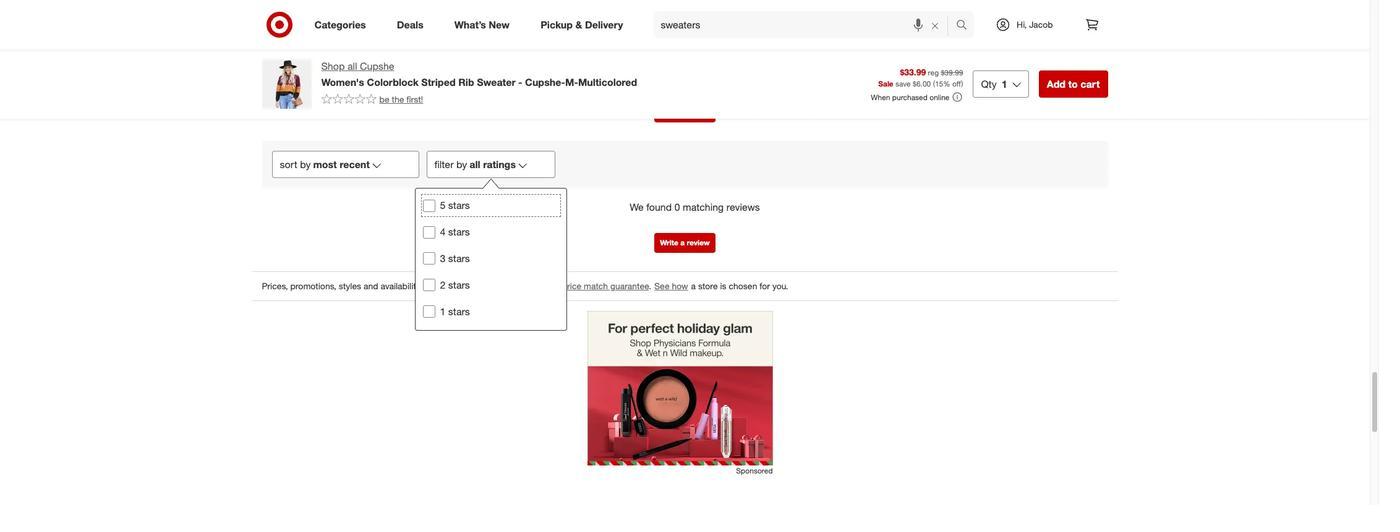 Task type: locate. For each thing, give the bounding box(es) containing it.
4
[[440, 226, 446, 238]]

all
[[348, 60, 357, 72], [470, 159, 480, 171]]

see how button
[[654, 280, 689, 293]]

0 horizontal spatial see
[[529, 281, 545, 291]]

store right 2 stars
[[472, 281, 492, 291]]

stars right "3" at the left of page
[[448, 252, 470, 265]]

1 horizontal spatial a
[[691, 281, 696, 291]]

reg
[[928, 68, 939, 77]]

5 stars checkbox
[[423, 200, 435, 212]]

our
[[547, 281, 560, 291]]

categories link
[[304, 11, 382, 38]]

1 horizontal spatial &
[[576, 18, 582, 31]]

sponsored
[[736, 467, 773, 476]]

prices,
[[262, 281, 288, 291]]

1 horizontal spatial store
[[698, 281, 718, 291]]

what's new link
[[444, 11, 525, 38]]

store
[[472, 281, 492, 291], [698, 281, 718, 291]]

1 stars
[[440, 305, 470, 318]]

0 vertical spatial all
[[348, 60, 357, 72]]

1 horizontal spatial 1
[[1002, 78, 1008, 90]]

1 horizontal spatial all
[[470, 159, 480, 171]]

reviews
[[727, 201, 760, 214]]

ratings
[[483, 159, 516, 171]]

stars right 2
[[448, 279, 470, 291]]

1 vertical spatial a
[[691, 281, 696, 291]]

1 vertical spatial &
[[494, 281, 499, 291]]

hi,
[[1017, 19, 1027, 30]]

$33.99 reg $39.99 sale save $ 6.00 ( 15 % off )
[[879, 67, 963, 89]]

new
[[489, 18, 510, 31]]

sort
[[280, 159, 297, 171]]

stars for 3 stars
[[448, 252, 470, 265]]

when
[[871, 93, 890, 102]]

all inside the shop all cupshe women's colorblock striped rib sweater - cupshe-m-multicolored
[[348, 60, 357, 72]]

)
[[961, 79, 963, 89]]

all up women's
[[348, 60, 357, 72]]

1 stars from the top
[[448, 199, 470, 212]]

2 stars checkbox
[[423, 279, 435, 292]]

by
[[300, 159, 311, 171], [457, 159, 467, 171], [460, 281, 470, 291]]

qty 1
[[981, 78, 1008, 90]]

you.
[[773, 281, 788, 291]]

4 stars checkbox
[[423, 226, 435, 239]]

a inside button
[[681, 238, 685, 248]]

-
[[518, 76, 522, 88]]

review
[[687, 238, 710, 248]]

we
[[630, 201, 644, 214]]

by right filter
[[457, 159, 467, 171]]

store left is
[[698, 281, 718, 291]]

1 vertical spatial all
[[470, 159, 480, 171]]

by right the vary
[[460, 281, 470, 291]]

5 stars from the top
[[448, 305, 470, 318]]

first!
[[407, 94, 423, 104]]

1 stars checkbox
[[423, 306, 435, 318]]

stars right 4
[[448, 226, 470, 238]]

5
[[440, 199, 446, 212]]

0 horizontal spatial a
[[681, 238, 685, 248]]

cart
[[1081, 78, 1100, 90]]

1 right 1 stars checkbox
[[440, 305, 446, 318]]

%
[[944, 79, 951, 89]]

1 right qty at right
[[1002, 78, 1008, 90]]

3 stars from the top
[[448, 252, 470, 265]]

sort by most recent
[[280, 159, 370, 171]]

0
[[675, 201, 680, 214]]

0 horizontal spatial all
[[348, 60, 357, 72]]

off
[[953, 79, 961, 89]]

0 vertical spatial a
[[681, 238, 685, 248]]

all left ratings
[[470, 159, 480, 171]]

$33.99
[[900, 67, 926, 77]]

region
[[252, 0, 1118, 489]]

0 horizontal spatial store
[[472, 281, 492, 291]]

&
[[576, 18, 582, 31], [494, 281, 499, 291]]

1 horizontal spatial see
[[655, 281, 670, 291]]

0 horizontal spatial &
[[494, 281, 499, 291]]

What can we help you find? suggestions appear below search field
[[654, 11, 959, 38]]

see left our
[[529, 281, 545, 291]]

to
[[1069, 78, 1078, 90]]

see
[[529, 281, 545, 291], [655, 281, 670, 291]]

a right write
[[681, 238, 685, 248]]

styles
[[339, 281, 361, 291]]

by right sort
[[300, 159, 311, 171]]

stars right 5
[[448, 199, 470, 212]]

vary
[[442, 281, 458, 291]]

1 store from the left
[[472, 281, 492, 291]]

chosen
[[729, 281, 757, 291]]

0 horizontal spatial 1
[[440, 305, 446, 318]]

how
[[672, 281, 688, 291]]

(
[[933, 79, 935, 89]]

4 stars from the top
[[448, 279, 470, 291]]

write a review button
[[655, 233, 716, 253]]

0 vertical spatial &
[[576, 18, 582, 31]]

& right pickup
[[576, 18, 582, 31]]

a
[[681, 238, 685, 248], [691, 281, 696, 291]]

1 vertical spatial 1
[[440, 305, 446, 318]]

found
[[647, 201, 672, 214]]

$
[[913, 79, 917, 89]]

write a review
[[660, 238, 710, 248]]

stars down 2 stars
[[448, 305, 470, 318]]

match
[[584, 281, 608, 291]]

see right the .
[[655, 281, 670, 291]]

when purchased online
[[871, 93, 950, 102]]

a right how
[[691, 281, 696, 291]]

region containing sort by
[[252, 0, 1118, 489]]

& left online.
[[494, 281, 499, 291]]

recent
[[340, 159, 370, 171]]

online
[[930, 93, 950, 102]]

qty
[[981, 78, 997, 90]]

striped
[[421, 76, 456, 88]]

delivery
[[585, 18, 623, 31]]

2 stars from the top
[[448, 226, 470, 238]]



Task type: vqa. For each thing, say whether or not it's contained in the screenshot.
reviews
yes



Task type: describe. For each thing, give the bounding box(es) containing it.
2 store from the left
[[698, 281, 718, 291]]

for
[[760, 281, 770, 291]]

purchased
[[893, 93, 928, 102]]

most
[[313, 159, 337, 171]]

search button
[[951, 11, 981, 41]]

cupshe
[[360, 60, 394, 72]]

multicolored
[[578, 76, 637, 88]]

shop all cupshe women's colorblock striped rib sweater - cupshe-m-multicolored
[[321, 60, 637, 88]]

women's
[[321, 76, 364, 88]]

15
[[935, 79, 944, 89]]

2 see from the left
[[655, 281, 670, 291]]

colorblock
[[367, 76, 419, 88]]

what's
[[455, 18, 486, 31]]

price match guarantee link
[[562, 281, 649, 291]]

sale
[[879, 79, 894, 89]]

1 see from the left
[[529, 281, 545, 291]]

filter by all ratings
[[435, 159, 516, 171]]

write
[[660, 238, 679, 248]]

deals link
[[386, 11, 439, 38]]

advertisement region
[[587, 311, 773, 466]]

image of women's colorblock striped rib sweater - cupshe-m-multicolored image
[[262, 59, 311, 109]]

3 stars checkbox
[[423, 253, 435, 265]]

3 stars
[[440, 252, 470, 265]]

prices, promotions, styles and availability may vary by store & online. see our price match guarantee . see how a store is chosen for you.
[[262, 281, 788, 291]]

stars for 2 stars
[[448, 279, 470, 291]]

promotions,
[[290, 281, 336, 291]]

by for sort by
[[300, 159, 311, 171]]

4 stars
[[440, 226, 470, 238]]

shop
[[321, 60, 345, 72]]

hi, jacob
[[1017, 19, 1053, 30]]

online.
[[502, 281, 527, 291]]

guarantee
[[611, 281, 649, 291]]

6.00
[[917, 79, 931, 89]]

the
[[392, 94, 404, 104]]

& inside region
[[494, 281, 499, 291]]

2
[[440, 279, 446, 291]]

is
[[720, 281, 727, 291]]

pickup & delivery link
[[530, 11, 639, 38]]

be
[[380, 94, 389, 104]]

stars for 4 stars
[[448, 226, 470, 238]]

jacob
[[1029, 19, 1053, 30]]

3
[[440, 252, 446, 265]]

may
[[423, 281, 439, 291]]

be the first!
[[380, 94, 423, 104]]

save
[[896, 79, 911, 89]]

add to cart
[[1047, 78, 1100, 90]]

all inside region
[[470, 159, 480, 171]]

stars for 1 stars
[[448, 305, 470, 318]]

add to cart button
[[1039, 71, 1108, 98]]

stars for 5 stars
[[448, 199, 470, 212]]

filter
[[435, 159, 454, 171]]

cupshe-
[[525, 76, 565, 88]]

be the first! link
[[321, 93, 423, 106]]

0 vertical spatial 1
[[1002, 78, 1008, 90]]

sweater
[[477, 76, 516, 88]]

by for filter by
[[457, 159, 467, 171]]

deals
[[397, 18, 424, 31]]

pickup & delivery
[[541, 18, 623, 31]]

categories
[[315, 18, 366, 31]]

search
[[951, 20, 981, 32]]

matching
[[683, 201, 724, 214]]

add
[[1047, 78, 1066, 90]]

and
[[364, 281, 378, 291]]

$39.99
[[941, 68, 963, 77]]

2 stars
[[440, 279, 470, 291]]

we found 0 matching reviews
[[630, 201, 760, 214]]

5 stars
[[440, 199, 470, 212]]

what's new
[[455, 18, 510, 31]]

.
[[649, 281, 651, 291]]

m-
[[565, 76, 578, 88]]

availability
[[381, 281, 421, 291]]

rib
[[459, 76, 474, 88]]

pickup
[[541, 18, 573, 31]]

price
[[562, 281, 582, 291]]



